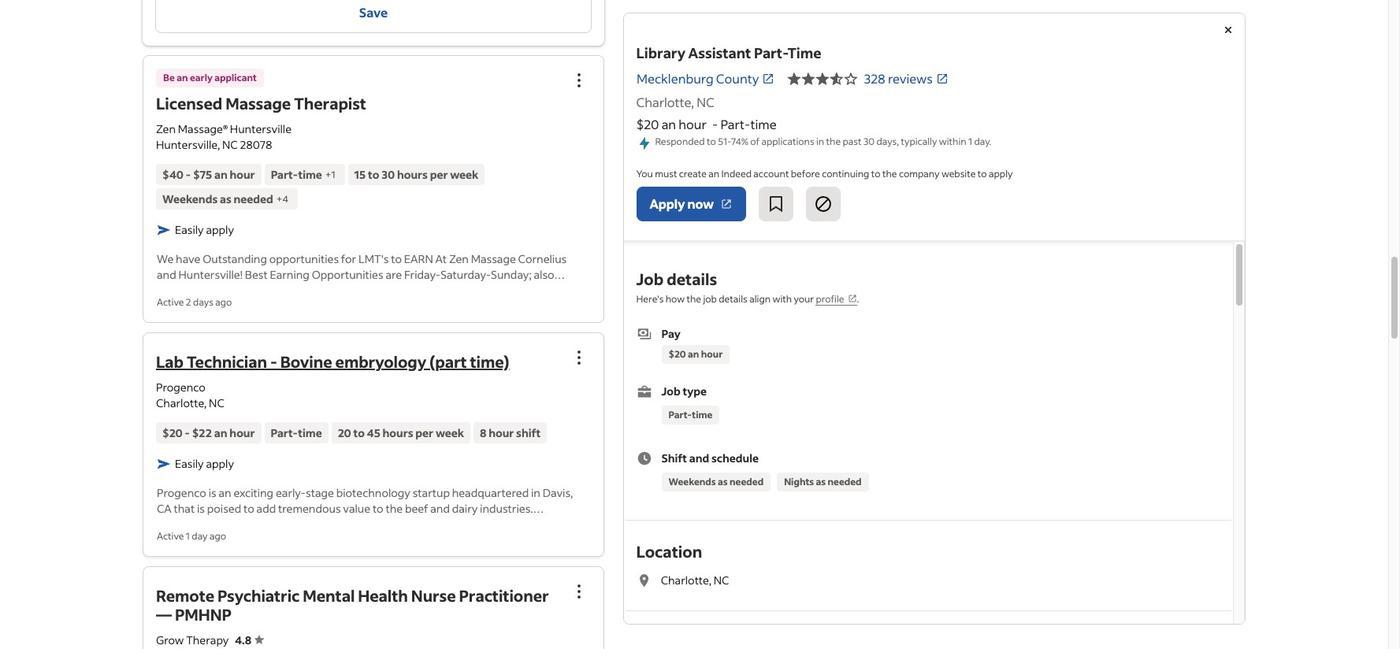Task type: describe. For each thing, give the bounding box(es) containing it.
part-time for active 1 day ago
[[271, 426, 322, 441]]

huntersville,
[[156, 137, 220, 152]]

part- left 20
[[271, 426, 298, 441]]

zen inside the zen massage® huntersville huntersville, nc 28078
[[156, 121, 176, 136]]

time left 20
[[298, 426, 322, 441]]

to left 45
[[354, 426, 365, 441]]

0 vertical spatial apply
[[990, 168, 1014, 180]]

nurse
[[411, 586, 456, 607]]

time up of
[[751, 116, 777, 132]]

easily for have
[[175, 222, 204, 237]]

here's how the job details align with your
[[637, 293, 817, 305]]

8 hour shift
[[480, 426, 541, 441]]

1 vertical spatial and
[[690, 451, 710, 466]]

ago for is
[[210, 531, 226, 543]]

active for that
[[157, 531, 184, 543]]

ca
[[157, 502, 172, 517]]

align
[[750, 293, 771, 305]]

days
[[193, 296, 214, 308]]

per for 15 to 30 hours per week
[[430, 167, 448, 182]]

to right continuing
[[872, 168, 881, 180]]

are
[[386, 267, 402, 282]]

type
[[683, 384, 707, 399]]

you must create an indeed account before continuing to the company website to apply
[[637, 168, 1014, 180]]

embryology
[[335, 352, 427, 372]]

friday-
[[404, 267, 441, 282]]

- left $75
[[186, 167, 191, 182]]

1 horizontal spatial is
[[209, 486, 217, 501]]

charlotte, for library assistant part-time
[[637, 94, 695, 110]]

be an early applicant
[[163, 72, 257, 84]]

progenco is an exciting early-stage biotechnology startup headquartered in davis, ca that is poised to add tremendous value to the beef and dairy industries.…
[[157, 486, 573, 517]]

bovine
[[280, 352, 332, 372]]

account
[[754, 168, 790, 180]]

be
[[163, 72, 175, 84]]

shift and schedule
[[662, 451, 760, 466]]

day.
[[975, 136, 992, 147]]

needed for weekends as needed
[[730, 476, 764, 488]]

easily apply for have
[[175, 222, 234, 237]]

part-time for charlotte, nc
[[669, 409, 713, 421]]

(part
[[430, 352, 467, 372]]

.
[[858, 293, 860, 305]]

continuing
[[823, 168, 870, 180]]

time down type
[[693, 409, 713, 421]]

week for 20 to 45 hours per week
[[436, 426, 464, 441]]

lab technician - bovine embryology (part time) progenco charlotte, nc
[[156, 352, 510, 411]]

outstanding
[[203, 252, 267, 267]]

massage inside we have outstanding opportunities for lmt's to earn at zen massage cornelius and huntersville! best earning opportunities are friday-saturday-sunday; also…
[[471, 252, 516, 267]]

$40 - $75 an hour
[[162, 167, 255, 182]]

1 inside part-time + 1
[[331, 168, 335, 180]]

progenco inside progenco is an exciting early-stage biotechnology startup headquartered in davis, ca that is poised to add tremendous value to the beef and dairy industries.…
[[157, 486, 206, 501]]

weekends as needed + 4
[[162, 192, 288, 207]]

how
[[666, 293, 685, 305]]

job
[[704, 293, 718, 305]]

to down exciting
[[244, 502, 254, 517]]

15
[[354, 167, 366, 182]]

an right $75
[[214, 167, 228, 182]]

mecklenburg county link
[[637, 69, 775, 88]]

hours for 45
[[383, 426, 413, 441]]

website
[[942, 168, 977, 180]]

charlotte, for location
[[661, 573, 712, 588]]

to inside we have outstanding opportunities for lmt's to earn at zen massage cornelius and huntersville! best earning opportunities are friday-saturday-sunday; also…
[[391, 252, 402, 267]]

0 horizontal spatial 30
[[382, 167, 395, 182]]

remote psychiatric mental health nurse practitioner — pmhnp button
[[156, 586, 549, 625]]

$40
[[162, 167, 184, 182]]

have
[[176, 252, 201, 267]]

in inside progenco is an exciting early-stage biotechnology startup headquartered in davis, ca that is poised to add tremendous value to the beef and dairy industries.…
[[531, 486, 541, 501]]

stage
[[306, 486, 334, 501]]

value
[[343, 502, 371, 517]]

- inside lab technician - bovine embryology (part time) progenco charlotte, nc
[[270, 352, 277, 372]]

practitioner
[[459, 586, 549, 607]]

job for job type
[[662, 384, 681, 399]]

weekends as needed
[[669, 476, 764, 488]]

industries.…
[[480, 502, 544, 517]]

must
[[656, 168, 678, 180]]

save this job image
[[767, 195, 786, 214]]

remote
[[156, 586, 215, 607]]

4.8
[[235, 633, 252, 648]]

job details
[[637, 269, 718, 289]]

earn
[[404, 252, 433, 267]]

psychiatric
[[218, 586, 300, 607]]

mecklenburg county
[[637, 70, 759, 87]]

create
[[680, 168, 707, 180]]

davis,
[[543, 486, 573, 501]]

+ inside weekends as needed + 4
[[276, 193, 283, 205]]

an right create
[[709, 168, 720, 180]]

328 reviews link
[[865, 70, 949, 87]]

as for nights as needed
[[817, 476, 827, 488]]

and inside we have outstanding opportunities for lmt's to earn at zen massage cornelius and huntersville! best earning opportunities are friday-saturday-sunday; also…
[[157, 267, 176, 282]]

nights as needed
[[785, 476, 862, 488]]

hour up weekends as needed + 4
[[230, 167, 255, 182]]

apply for we have outstanding opportunities for lmt's to earn at zen massage cornelius and huntersville! best earning opportunities are friday-saturday-sunday; also…
[[206, 222, 234, 237]]

huntersville
[[230, 121, 292, 136]]

nights
[[785, 476, 815, 488]]

to right 15
[[368, 167, 379, 182]]

hour up type
[[702, 349, 723, 360]]

an up responded
[[662, 116, 677, 132]]

progenco inside lab technician - bovine embryology (part time) progenco charlotte, nc
[[156, 380, 206, 395]]

of
[[751, 136, 760, 147]]

2
[[186, 296, 191, 308]]

licensed massage therapist
[[156, 93, 367, 114]]

remote psychiatric mental health nurse practitioner — pmhnp
[[156, 586, 549, 625]]

job actions for lab technician - bovine embryology (part time) is collapsed image
[[570, 349, 589, 368]]

applicant
[[215, 72, 257, 84]]

you
[[637, 168, 654, 180]]

biotechnology
[[336, 486, 411, 501]]

we
[[157, 252, 174, 267]]

part- up 74%
[[721, 116, 751, 132]]

now
[[688, 196, 714, 212]]

time)
[[470, 352, 510, 372]]

needed for nights as needed
[[828, 476, 862, 488]]

shift
[[662, 451, 688, 466]]

charlotte, nc for library assistant part-time
[[637, 94, 715, 110]]

0 vertical spatial massage
[[226, 93, 291, 114]]

15 to 30 hours per week
[[354, 167, 479, 182]]

early-
[[276, 486, 306, 501]]

as for weekends as needed
[[719, 476, 728, 488]]

per for 20 to 45 hours per week
[[416, 426, 434, 441]]

hours for 30
[[397, 167, 428, 182]]

lmt's
[[359, 252, 389, 267]]

job actions for licensed massage therapist is collapsed image
[[570, 71, 589, 90]]

the inside progenco is an exciting early-stage biotechnology startup headquartered in davis, ca that is poised to add tremendous value to the beef and dairy industries.…
[[386, 502, 403, 517]]

328
[[865, 70, 886, 87]]

company
[[900, 168, 940, 180]]

days,
[[877, 136, 900, 147]]

week for 15 to 30 hours per week
[[450, 167, 479, 182]]

an right $22
[[214, 426, 227, 441]]

opportunities
[[312, 267, 384, 282]]

easily apply for is
[[175, 457, 234, 472]]

weekends for weekends as needed
[[669, 476, 717, 488]]

apply
[[650, 196, 686, 212]]

1 horizontal spatial details
[[720, 293, 748, 305]]

save button
[[155, 0, 592, 33]]

dairy
[[452, 502, 478, 517]]

charlotte, inside lab technician - bovine embryology (part time) progenco charlotte, nc
[[156, 396, 207, 411]]

nc inside lab technician - bovine embryology (part time) progenco charlotte, nc
[[209, 396, 225, 411]]

therapy
[[186, 633, 229, 648]]



Task type: locate. For each thing, give the bounding box(es) containing it.
$20 left $22
[[162, 426, 183, 441]]

2 horizontal spatial 1
[[969, 136, 973, 147]]

weekends down shift and schedule
[[669, 476, 717, 488]]

cornelius
[[518, 252, 567, 267]]

0 horizontal spatial weekends
[[162, 192, 218, 207]]

progenco up that
[[157, 486, 206, 501]]

0 vertical spatial +
[[325, 168, 331, 180]]

2 vertical spatial 1
[[186, 531, 190, 543]]

hour right $22
[[230, 426, 255, 441]]

ago right day at the left bottom of page
[[210, 531, 226, 543]]

needed right nights
[[828, 476, 862, 488]]

30 right 15
[[382, 167, 395, 182]]

1 vertical spatial zen
[[449, 252, 469, 267]]

easily apply down $22
[[175, 457, 234, 472]]

328 reviews
[[865, 70, 934, 87]]

easily down $22
[[175, 457, 204, 472]]

and right shift on the left bottom of page
[[690, 451, 710, 466]]

0 vertical spatial easily
[[175, 222, 204, 237]]

1 vertical spatial in
[[531, 486, 541, 501]]

early
[[190, 72, 213, 84]]

2 vertical spatial charlotte,
[[661, 573, 712, 588]]

zen up saturday-
[[449, 252, 469, 267]]

apply down weekends as needed + 4
[[206, 222, 234, 237]]

not interested image
[[815, 195, 834, 214]]

ago for huntersville!
[[215, 296, 232, 308]]

30
[[864, 136, 875, 147], [382, 167, 395, 182]]

20
[[338, 426, 351, 441]]

0 vertical spatial 1
[[969, 136, 973, 147]]

1 vertical spatial weekends
[[669, 476, 717, 488]]

$20 down pay
[[669, 349, 687, 360]]

1 horizontal spatial +
[[325, 168, 331, 180]]

1 horizontal spatial part-time
[[669, 409, 713, 421]]

zen inside we have outstanding opportunities for lmt's to earn at zen massage cornelius and huntersville! best earning opportunities are friday-saturday-sunday; also…
[[449, 252, 469, 267]]

active 1 day ago
[[157, 531, 226, 543]]

2 vertical spatial $20
[[162, 426, 183, 441]]

2 vertical spatial and
[[431, 502, 450, 517]]

job up here's
[[637, 269, 664, 289]]

28078
[[240, 137, 272, 152]]

45
[[367, 426, 381, 441]]

1 vertical spatial week
[[436, 426, 464, 441]]

1 vertical spatial per
[[416, 426, 434, 441]]

2 horizontal spatial as
[[817, 476, 827, 488]]

1 vertical spatial easily apply
[[175, 457, 234, 472]]

earning
[[270, 267, 310, 282]]

job for job details
[[637, 269, 664, 289]]

per
[[430, 167, 448, 182], [416, 426, 434, 441]]

time
[[788, 43, 822, 62]]

profile link
[[817, 293, 858, 306]]

massage®
[[178, 121, 228, 136]]

1 left 15
[[331, 168, 335, 180]]

opportunities
[[269, 252, 339, 267]]

1 vertical spatial active
[[157, 531, 184, 543]]

1 vertical spatial hours
[[383, 426, 413, 441]]

pmhnp
[[175, 605, 232, 625]]

active
[[157, 296, 184, 308], [157, 531, 184, 543]]

1 horizontal spatial and
[[431, 502, 450, 517]]

lab technician - bovine embryology (part time) button
[[156, 352, 510, 372]]

profile
[[817, 293, 845, 305]]

huntersville!
[[179, 267, 243, 282]]

part- up county
[[755, 43, 788, 62]]

job left type
[[662, 384, 681, 399]]

library
[[637, 43, 686, 62]]

0 horizontal spatial details
[[667, 269, 718, 289]]

1 vertical spatial charlotte,
[[156, 396, 207, 411]]

job actions for remote psychiatric mental health nurse practitioner — pmhnp is collapsed image
[[570, 583, 589, 602]]

apply down day.
[[990, 168, 1014, 180]]

0 vertical spatial ago
[[215, 296, 232, 308]]

progenco
[[156, 380, 206, 395], [157, 486, 206, 501]]

licensed
[[156, 93, 223, 114]]

- left bovine at left bottom
[[270, 352, 277, 372]]

0 horizontal spatial needed
[[234, 192, 273, 207]]

health
[[358, 586, 408, 607]]

charlotte, nc down location
[[661, 573, 730, 588]]

applications
[[762, 136, 815, 147]]

0 vertical spatial in
[[817, 136, 825, 147]]

easily apply
[[175, 222, 234, 237], [175, 457, 234, 472]]

past
[[843, 136, 862, 147]]

+ down part-time + 1
[[276, 193, 283, 205]]

in
[[817, 136, 825, 147], [531, 486, 541, 501]]

-
[[713, 116, 719, 132], [186, 167, 191, 182], [270, 352, 277, 372], [185, 426, 190, 441]]

your
[[795, 293, 815, 305]]

to up are
[[391, 252, 402, 267]]

2 horizontal spatial needed
[[828, 476, 862, 488]]

20 to 45 hours per week
[[338, 426, 464, 441]]

part- up the 4
[[271, 167, 298, 182]]

$75
[[193, 167, 212, 182]]

in left davis,
[[531, 486, 541, 501]]

therapist
[[294, 93, 367, 114]]

massage up sunday;
[[471, 252, 516, 267]]

needed left the 4
[[234, 192, 273, 207]]

and down startup on the left bottom of the page
[[431, 502, 450, 517]]

1 horizontal spatial zen
[[449, 252, 469, 267]]

easily apply up have
[[175, 222, 234, 237]]

$20 an hour - part-time
[[637, 116, 777, 132]]

active down ca
[[157, 531, 184, 543]]

and down we
[[157, 267, 176, 282]]

an up type
[[689, 349, 700, 360]]

in left past on the top right of the page
[[817, 136, 825, 147]]

0 vertical spatial zen
[[156, 121, 176, 136]]

to left 51-
[[707, 136, 717, 147]]

at
[[436, 252, 447, 267]]

here's
[[637, 293, 664, 305]]

the left job
[[687, 293, 702, 305]]

and
[[157, 267, 176, 282], [690, 451, 710, 466], [431, 502, 450, 517]]

ago right days
[[215, 296, 232, 308]]

active left 2
[[157, 296, 184, 308]]

hour up responded
[[679, 116, 707, 132]]

51-
[[719, 136, 732, 147]]

with
[[773, 293, 793, 305]]

as right nights
[[817, 476, 827, 488]]

4.8 out of five stars rating image
[[235, 633, 264, 648]]

typically
[[902, 136, 938, 147]]

1 vertical spatial part-time
[[271, 426, 322, 441]]

0 horizontal spatial is
[[197, 502, 205, 517]]

charlotte, down location
[[661, 573, 712, 588]]

0 horizontal spatial and
[[157, 267, 176, 282]]

an right be
[[177, 72, 188, 84]]

is
[[209, 486, 217, 501], [197, 502, 205, 517]]

1 vertical spatial is
[[197, 502, 205, 517]]

part- down job type on the bottom
[[669, 409, 693, 421]]

- up 51-
[[713, 116, 719, 132]]

2 active from the top
[[157, 531, 184, 543]]

responded
[[656, 136, 706, 147]]

1 horizontal spatial $20
[[637, 116, 660, 132]]

is up poised
[[209, 486, 217, 501]]

0 horizontal spatial massage
[[226, 93, 291, 114]]

1 vertical spatial easily
[[175, 457, 204, 472]]

0 vertical spatial details
[[667, 269, 718, 289]]

the left beef
[[386, 502, 403, 517]]

weekends for weekends as needed + 4
[[162, 192, 218, 207]]

details up how
[[667, 269, 718, 289]]

1 vertical spatial apply
[[206, 222, 234, 237]]

0 vertical spatial and
[[157, 267, 176, 282]]

technician
[[187, 352, 267, 372]]

0 horizontal spatial 1
[[186, 531, 190, 543]]

$20 an hour
[[669, 349, 723, 360]]

0 vertical spatial easily apply
[[175, 222, 234, 237]]

save
[[359, 4, 388, 21]]

progenco down lab
[[156, 380, 206, 395]]

part-time + 1
[[271, 167, 335, 182]]

0 vertical spatial progenco
[[156, 380, 206, 395]]

1 horizontal spatial massage
[[471, 252, 516, 267]]

1 vertical spatial $20
[[669, 349, 687, 360]]

$20 for $20 - $22 an hour
[[162, 426, 183, 441]]

1 vertical spatial 1
[[331, 168, 335, 180]]

best
[[245, 267, 268, 282]]

charlotte, nc for location
[[661, 573, 730, 588]]

1 vertical spatial details
[[720, 293, 748, 305]]

1 vertical spatial 30
[[382, 167, 395, 182]]

add
[[257, 502, 276, 517]]

apply for progenco is an exciting early-stage biotechnology startup headquartered in davis, ca that is poised to add tremendous value to the beef and dairy industries.…
[[206, 457, 234, 472]]

30 right past on the top right of the page
[[864, 136, 875, 147]]

within
[[940, 136, 967, 147]]

1 vertical spatial +
[[276, 193, 283, 205]]

+ inside part-time + 1
[[325, 168, 331, 180]]

1 horizontal spatial 1
[[331, 168, 335, 180]]

2 vertical spatial apply
[[206, 457, 234, 472]]

hours right 45
[[383, 426, 413, 441]]

day
[[192, 531, 208, 543]]

$20 for $20 an hour
[[669, 349, 687, 360]]

1 vertical spatial charlotte, nc
[[661, 573, 730, 588]]

before
[[792, 168, 821, 180]]

1 vertical spatial ago
[[210, 531, 226, 543]]

to right website
[[979, 168, 988, 180]]

part-time
[[669, 409, 713, 421], [271, 426, 322, 441]]

0 vertical spatial charlotte, nc
[[637, 94, 715, 110]]

as down $40 - $75 an hour
[[220, 192, 231, 207]]

0 vertical spatial per
[[430, 167, 448, 182]]

1 horizontal spatial 30
[[864, 136, 875, 147]]

1 horizontal spatial in
[[817, 136, 825, 147]]

0 vertical spatial week
[[450, 167, 479, 182]]

1 horizontal spatial as
[[719, 476, 728, 488]]

hour
[[679, 116, 707, 132], [230, 167, 255, 182], [702, 349, 723, 360], [230, 426, 255, 441], [489, 426, 514, 441]]

3.6 out of 5 stars image
[[788, 69, 859, 88]]

the left past on the top right of the page
[[827, 136, 842, 147]]

part-time down type
[[669, 409, 713, 421]]

1 easily apply from the top
[[175, 222, 234, 237]]

as down schedule
[[719, 476, 728, 488]]

saturday-
[[441, 267, 491, 282]]

needed for weekends as needed + 4
[[234, 192, 273, 207]]

apply down $20 - $22 an hour
[[206, 457, 234, 472]]

and inside progenco is an exciting early-stage biotechnology startup headquartered in davis, ca that is poised to add tremendous value to the beef and dairy industries.…
[[431, 502, 450, 517]]

beef
[[405, 502, 428, 517]]

time left 15
[[298, 167, 322, 182]]

grow therapy
[[156, 633, 229, 648]]

close job details image
[[1219, 20, 1238, 39]]

licensed massage therapist button
[[156, 93, 367, 114]]

to down biotechnology
[[373, 502, 384, 517]]

active for and
[[157, 296, 184, 308]]

an inside progenco is an exciting early-stage biotechnology startup headquartered in davis, ca that is poised to add tremendous value to the beef and dairy industries.…
[[219, 486, 231, 501]]

as for weekends as needed + 4
[[220, 192, 231, 207]]

0 vertical spatial is
[[209, 486, 217, 501]]

zen massage® huntersville huntersville, nc 28078
[[156, 121, 292, 152]]

needed down schedule
[[730, 476, 764, 488]]

details right job
[[720, 293, 748, 305]]

is right that
[[197, 502, 205, 517]]

1 active from the top
[[157, 296, 184, 308]]

$22
[[192, 426, 212, 441]]

easily up have
[[175, 222, 204, 237]]

assistant
[[689, 43, 752, 62]]

2 easily from the top
[[175, 457, 204, 472]]

0 horizontal spatial +
[[276, 193, 283, 205]]

1 left day.
[[969, 136, 973, 147]]

- left $22
[[185, 426, 190, 441]]

$20 for $20 an hour - part-time
[[637, 116, 660, 132]]

1 vertical spatial job
[[662, 384, 681, 399]]

1 horizontal spatial weekends
[[669, 476, 717, 488]]

sunday;
[[491, 267, 532, 282]]

the left 'company'
[[883, 168, 898, 180]]

charlotte, nc
[[637, 94, 715, 110], [661, 573, 730, 588]]

$20 - $22 an hour
[[162, 426, 255, 441]]

1 vertical spatial massage
[[471, 252, 516, 267]]

exciting
[[234, 486, 274, 501]]

1 easily from the top
[[175, 222, 204, 237]]

0 horizontal spatial $20
[[162, 426, 183, 441]]

0 vertical spatial hours
[[397, 167, 428, 182]]

charlotte, up $22
[[156, 396, 207, 411]]

charlotte, nc down mecklenburg
[[637, 94, 715, 110]]

massage
[[226, 93, 291, 114], [471, 252, 516, 267]]

$20 up responded
[[637, 116, 660, 132]]

0 horizontal spatial as
[[220, 192, 231, 207]]

zen up huntersville,
[[156, 121, 176, 136]]

1 left day at the left bottom of page
[[186, 531, 190, 543]]

hour right the "8"
[[489, 426, 514, 441]]

charlotte, down mecklenburg
[[637, 94, 695, 110]]

0 vertical spatial weekends
[[162, 192, 218, 207]]

hours right 15
[[397, 167, 428, 182]]

0 vertical spatial active
[[157, 296, 184, 308]]

nc
[[697, 94, 715, 110], [222, 137, 238, 152], [209, 396, 225, 411], [714, 573, 730, 588]]

2 horizontal spatial and
[[690, 451, 710, 466]]

massage up huntersville
[[226, 93, 291, 114]]

0 vertical spatial 30
[[864, 136, 875, 147]]

4
[[283, 193, 288, 205]]

+ left 15
[[325, 168, 331, 180]]

0 horizontal spatial part-time
[[271, 426, 322, 441]]

1 horizontal spatial needed
[[730, 476, 764, 488]]

easily for is
[[175, 457, 204, 472]]

2 easily apply from the top
[[175, 457, 234, 472]]

responded to 51-74% of applications in the past 30 days, typically within 1 day.
[[656, 136, 992, 147]]

poised
[[207, 502, 241, 517]]

1 vertical spatial progenco
[[157, 486, 206, 501]]

nc inside the zen massage® huntersville huntersville, nc 28078
[[222, 137, 238, 152]]

2 horizontal spatial $20
[[669, 349, 687, 360]]

active 2 days ago
[[157, 296, 232, 308]]

0 horizontal spatial in
[[531, 486, 541, 501]]

0 vertical spatial charlotte,
[[637, 94, 695, 110]]

weekends down $75
[[162, 192, 218, 207]]

job type
[[662, 384, 707, 399]]

location
[[637, 542, 703, 562]]

—
[[156, 605, 172, 625]]

an up poised
[[219, 486, 231, 501]]

part-time left 20
[[271, 426, 322, 441]]

0 vertical spatial job
[[637, 269, 664, 289]]

74%
[[732, 136, 749, 147]]

0 horizontal spatial zen
[[156, 121, 176, 136]]

0 vertical spatial $20
[[637, 116, 660, 132]]

0 vertical spatial part-time
[[669, 409, 713, 421]]



Task type: vqa. For each thing, say whether or not it's contained in the screenshot.
bottom PROGENCO
yes



